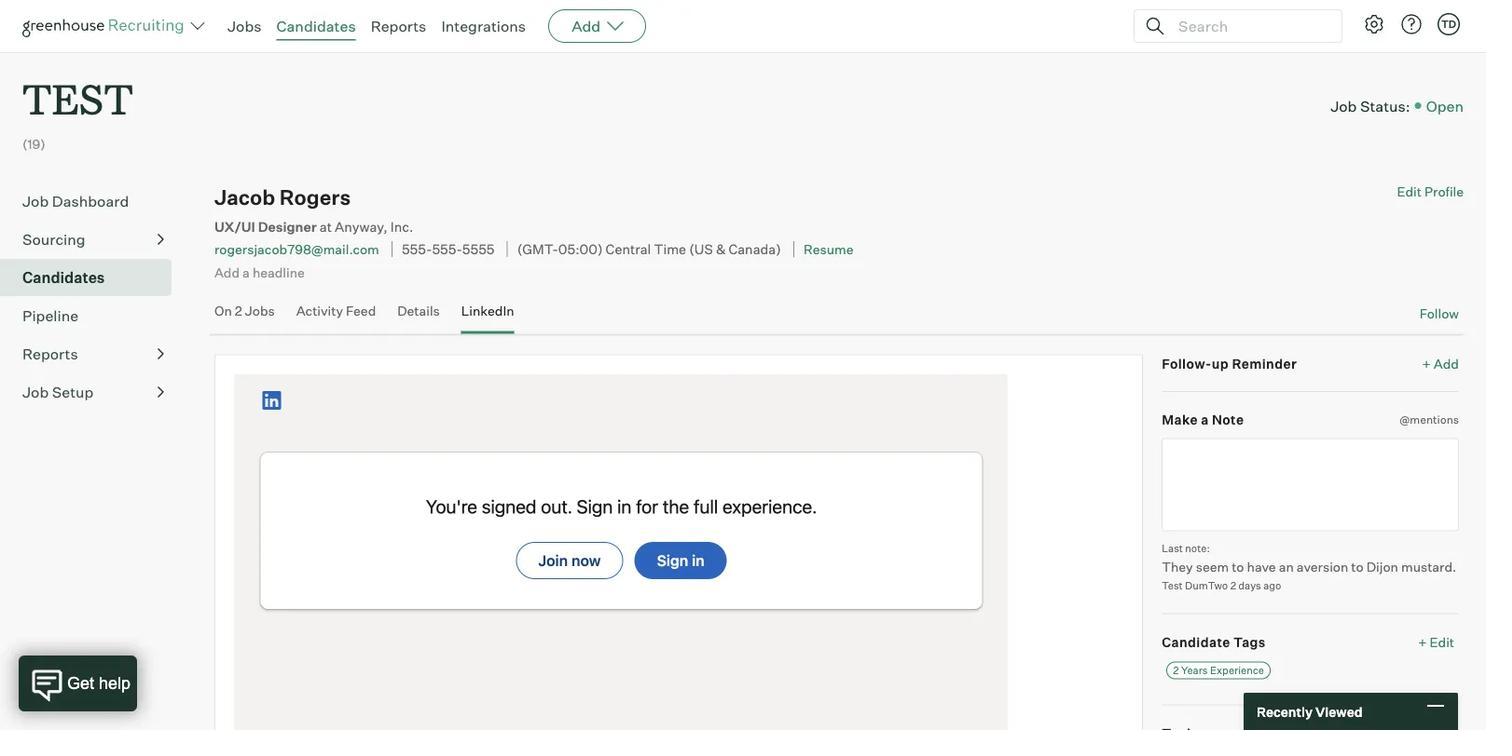 Task type: vqa. For each thing, say whether or not it's contained in the screenshot.
second ENGINEER, from the bottom of the page
no



Task type: locate. For each thing, give the bounding box(es) containing it.
candidates
[[276, 17, 356, 35], [22, 269, 105, 287]]

make
[[1162, 412, 1198, 429]]

1 horizontal spatial edit
[[1430, 635, 1454, 651]]

pipeline
[[22, 307, 78, 326]]

reports down pipeline
[[22, 345, 78, 364]]

1 horizontal spatial a
[[1201, 412, 1209, 429]]

a for add
[[243, 264, 250, 280]]

candidates link
[[276, 17, 356, 35], [22, 267, 164, 289]]

2 left days
[[1230, 580, 1236, 593]]

they
[[1162, 559, 1193, 575]]

dijon
[[1367, 559, 1398, 575]]

test link
[[22, 52, 133, 130]]

pipeline link
[[22, 305, 164, 327]]

1 vertical spatial edit
[[1430, 635, 1454, 651]]

setup
[[52, 383, 94, 402]]

td button
[[1434, 9, 1464, 39]]

2 horizontal spatial 2
[[1230, 580, 1236, 593]]

make a note
[[1162, 412, 1244, 429]]

reports
[[371, 17, 426, 35], [22, 345, 78, 364]]

feed
[[346, 303, 376, 319]]

job setup
[[22, 383, 94, 402]]

to
[[1232, 559, 1244, 575], [1351, 559, 1364, 575]]

0 horizontal spatial add
[[214, 264, 240, 280]]

1 horizontal spatial to
[[1351, 559, 1364, 575]]

edit
[[1397, 184, 1422, 200], [1430, 635, 1454, 651]]

on 2 jobs link
[[214, 303, 275, 331]]

a left the headline
[[243, 264, 250, 280]]

0 horizontal spatial to
[[1232, 559, 1244, 575]]

@mentions link
[[1400, 411, 1459, 429]]

555- up details
[[432, 241, 462, 258]]

555-
[[402, 241, 432, 258], [432, 241, 462, 258]]

mustard.
[[1401, 559, 1457, 575]]

+ down "follow" link at the right top of page
[[1422, 356, 1431, 372]]

candidate
[[1162, 635, 1230, 651]]

reports link left integrations "link"
[[371, 17, 426, 35]]

profile
[[1425, 184, 1464, 200]]

job for job setup
[[22, 383, 49, 402]]

+ add link
[[1422, 355, 1459, 373]]

0 vertical spatial a
[[243, 264, 250, 280]]

job
[[1331, 96, 1357, 115], [22, 192, 49, 211], [22, 383, 49, 402]]

0 horizontal spatial reports link
[[22, 343, 164, 366]]

1 vertical spatial job
[[22, 192, 49, 211]]

2
[[235, 303, 242, 319], [1230, 580, 1236, 593], [1173, 665, 1179, 677]]

have
[[1247, 559, 1276, 575]]

resume link
[[804, 241, 854, 258]]

rogersjacob798@mail.com
[[214, 241, 379, 258]]

linkedin link
[[461, 303, 514, 331]]

2 left years
[[1173, 665, 1179, 677]]

1 horizontal spatial candidates
[[276, 17, 356, 35]]

job left setup
[[22, 383, 49, 402]]

2 vertical spatial 2
[[1173, 665, 1179, 677]]

0 vertical spatial jobs
[[227, 17, 262, 35]]

greenhouse recruiting image
[[22, 15, 190, 37]]

0 horizontal spatial candidates
[[22, 269, 105, 287]]

add
[[572, 17, 601, 35], [214, 264, 240, 280], [1434, 356, 1459, 372]]

1 vertical spatial reports link
[[22, 343, 164, 366]]

555- down 'inc.'
[[402, 241, 432, 258]]

jobs
[[227, 17, 262, 35], [245, 303, 275, 319]]

+
[[1422, 356, 1431, 372], [1418, 635, 1427, 651]]

1 horizontal spatial candidates link
[[276, 17, 356, 35]]

2 right on
[[235, 303, 242, 319]]

0 vertical spatial job
[[1331, 96, 1357, 115]]

job up sourcing
[[22, 192, 49, 211]]

+ add
[[1422, 356, 1459, 372]]

1 555- from the left
[[402, 241, 432, 258]]

2 vertical spatial add
[[1434, 356, 1459, 372]]

1 vertical spatial reports
[[22, 345, 78, 364]]

0 vertical spatial reports link
[[371, 17, 426, 35]]

05:00)
[[558, 241, 603, 258]]

0 vertical spatial 2
[[235, 303, 242, 319]]

resume
[[804, 241, 854, 258]]

candidates link right "jobs" link
[[276, 17, 356, 35]]

1 horizontal spatial 2
[[1173, 665, 1179, 677]]

1 horizontal spatial add
[[572, 17, 601, 35]]

add inside popup button
[[572, 17, 601, 35]]

candidate tags
[[1162, 635, 1266, 651]]

reports link
[[371, 17, 426, 35], [22, 343, 164, 366]]

status:
[[1360, 96, 1410, 115]]

designer
[[258, 218, 317, 235]]

job for job status:
[[1331, 96, 1357, 115]]

1 vertical spatial +
[[1418, 635, 1427, 651]]

2 years experience link
[[1167, 663, 1271, 680]]

anyway,
[[335, 218, 388, 235]]

details
[[397, 303, 440, 319]]

note:
[[1185, 543, 1210, 555]]

0 horizontal spatial 2
[[235, 303, 242, 319]]

2 vertical spatial job
[[22, 383, 49, 402]]

job status:
[[1331, 96, 1410, 115]]

add for add
[[572, 17, 601, 35]]

edit down mustard.
[[1430, 635, 1454, 651]]

seem
[[1196, 559, 1229, 575]]

@mentions
[[1400, 413, 1459, 427]]

0 vertical spatial add
[[572, 17, 601, 35]]

a
[[243, 264, 250, 280], [1201, 412, 1209, 429]]

1 vertical spatial a
[[1201, 412, 1209, 429]]

0 vertical spatial edit
[[1397, 184, 1422, 200]]

ago
[[1264, 580, 1281, 593]]

open
[[1426, 96, 1464, 115]]

0 vertical spatial reports
[[371, 17, 426, 35]]

0 vertical spatial +
[[1422, 356, 1431, 372]]

job setup link
[[22, 382, 164, 404]]

dashboard
[[52, 192, 129, 211]]

+ down mustard.
[[1418, 635, 1427, 651]]

1 vertical spatial candidates link
[[22, 267, 164, 289]]

central
[[606, 241, 651, 258]]

candidates down sourcing
[[22, 269, 105, 287]]

to up days
[[1232, 559, 1244, 575]]

to left the dijon
[[1351, 559, 1364, 575]]

a left note
[[1201, 412, 1209, 429]]

integrations
[[441, 17, 526, 35]]

tags
[[1234, 635, 1266, 651]]

recently viewed
[[1257, 704, 1363, 720]]

reports left integrations "link"
[[371, 17, 426, 35]]

1 vertical spatial add
[[214, 264, 240, 280]]

1 horizontal spatial reports link
[[371, 17, 426, 35]]

edit left profile
[[1397, 184, 1422, 200]]

0 horizontal spatial a
[[243, 264, 250, 280]]

0 vertical spatial candidates link
[[276, 17, 356, 35]]

follow-
[[1162, 356, 1212, 372]]

activity
[[296, 303, 343, 319]]

None text field
[[1162, 439, 1459, 532]]

candidates link down sourcing link
[[22, 267, 164, 289]]

0 horizontal spatial edit
[[1397, 184, 1422, 200]]

Search text field
[[1174, 13, 1325, 40]]

rogersjacob798@mail.com link
[[214, 241, 379, 258]]

1 vertical spatial 2
[[1230, 580, 1236, 593]]

reports link up job setup link
[[22, 343, 164, 366]]

details link
[[397, 303, 440, 331]]

dumtwo
[[1185, 580, 1228, 593]]

job left status: on the top
[[1331, 96, 1357, 115]]

candidates right "jobs" link
[[276, 17, 356, 35]]



Task type: describe. For each thing, give the bounding box(es) containing it.
test
[[22, 71, 133, 126]]

sourcing link
[[22, 229, 164, 251]]

0 horizontal spatial reports
[[22, 345, 78, 364]]

integrations link
[[441, 17, 526, 35]]

(19)
[[22, 136, 46, 153]]

last note: they seem to have an aversion to dijon mustard. test dumtwo               2 days               ago
[[1162, 543, 1457, 593]]

2 to from the left
[[1351, 559, 1364, 575]]

2 horizontal spatial add
[[1434, 356, 1459, 372]]

&
[[716, 241, 726, 258]]

td
[[1441, 18, 1456, 30]]

an
[[1279, 559, 1294, 575]]

+ edit
[[1418, 635, 1454, 651]]

time
[[654, 241, 686, 258]]

edit profile
[[1397, 184, 1464, 200]]

add for add a headline
[[214, 264, 240, 280]]

0 vertical spatial candidates
[[276, 17, 356, 35]]

configure image
[[1363, 13, 1386, 35]]

jobs link
[[227, 17, 262, 35]]

reminder
[[1232, 356, 1297, 372]]

years
[[1181, 665, 1208, 677]]

ux/ui
[[214, 218, 255, 235]]

at
[[320, 218, 332, 235]]

follow
[[1420, 306, 1459, 322]]

headline
[[253, 264, 305, 280]]

0 horizontal spatial candidates link
[[22, 267, 164, 289]]

+ edit link
[[1414, 630, 1459, 656]]

follow-up reminder
[[1162, 356, 1297, 372]]

(us
[[689, 241, 713, 258]]

linkedin
[[461, 303, 514, 319]]

on
[[214, 303, 232, 319]]

1 to from the left
[[1232, 559, 1244, 575]]

5555
[[462, 241, 495, 258]]

canada)
[[729, 241, 781, 258]]

sourcing
[[22, 230, 85, 249]]

job dashboard link
[[22, 190, 164, 213]]

on 2 jobs
[[214, 303, 275, 319]]

recently
[[1257, 704, 1313, 720]]

follow link
[[1420, 305, 1459, 323]]

2 555- from the left
[[432, 241, 462, 258]]

td button
[[1438, 13, 1460, 35]]

job for job dashboard
[[22, 192, 49, 211]]

jacob rogers ux/ui designer at anyway, inc.
[[214, 185, 413, 235]]

2 inside last note: they seem to have an aversion to dijon mustard. test dumtwo               2 days               ago
[[1230, 580, 1236, 593]]

(gmt-05:00) central time (us & canada)
[[517, 241, 781, 258]]

edit profile link
[[1397, 184, 1464, 200]]

test
[[1162, 580, 1183, 593]]

job dashboard
[[22, 192, 129, 211]]

experience
[[1210, 665, 1264, 677]]

up
[[1212, 356, 1229, 372]]

1 vertical spatial candidates
[[22, 269, 105, 287]]

add button
[[548, 9, 646, 43]]

activity feed
[[296, 303, 376, 319]]

viewed
[[1316, 704, 1363, 720]]

activity feed link
[[296, 303, 376, 331]]

a for make
[[1201, 412, 1209, 429]]

+ for + edit
[[1418, 635, 1427, 651]]

last
[[1162, 543, 1183, 555]]

rogers
[[280, 185, 351, 210]]

1 horizontal spatial reports
[[371, 17, 426, 35]]

2 years experience
[[1173, 665, 1264, 677]]

(gmt-
[[517, 241, 558, 258]]

add a headline
[[214, 264, 305, 280]]

1 vertical spatial jobs
[[245, 303, 275, 319]]

days
[[1238, 580, 1261, 593]]

555-555-5555
[[402, 241, 495, 258]]

note
[[1212, 412, 1244, 429]]

jacob
[[214, 185, 275, 210]]

+ for + add
[[1422, 356, 1431, 372]]

inc.
[[390, 218, 413, 235]]

aversion
[[1297, 559, 1348, 575]]



